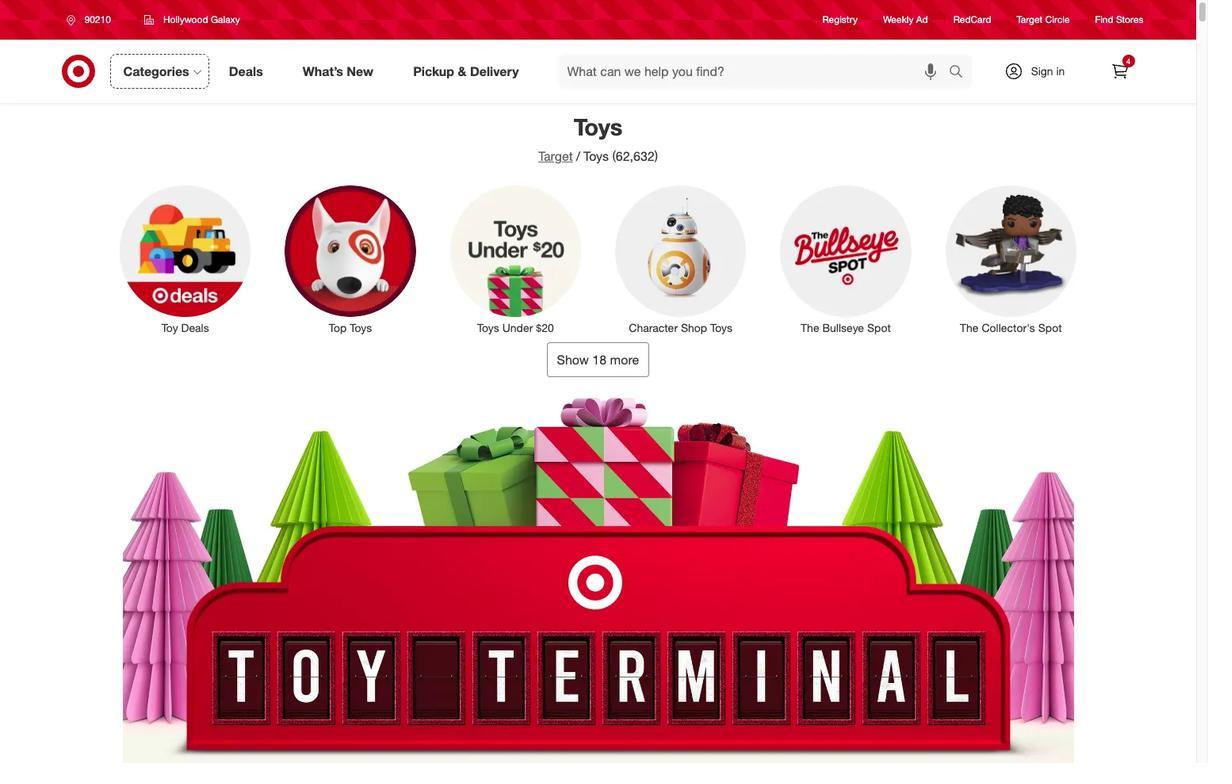Task type: locate. For each thing, give the bounding box(es) containing it.
sign
[[1031, 64, 1053, 78]]

spot for the bullseye spot
[[867, 321, 891, 334]]

1 horizontal spatial spot
[[1038, 321, 1062, 334]]

toys right /
[[584, 148, 609, 164]]

target
[[1017, 14, 1043, 26], [538, 148, 573, 164]]

4 link
[[1103, 54, 1137, 89]]

sign in
[[1031, 64, 1065, 78]]

sign in link
[[991, 54, 1090, 89]]

hollywood galaxy
[[163, 13, 240, 25]]

redcard
[[954, 14, 992, 26]]

toys right shop
[[710, 321, 733, 334]]

spot inside 'link'
[[867, 321, 891, 334]]

the left 'collector's'
[[960, 321, 979, 334]]

target left circle
[[1017, 14, 1043, 26]]

ad
[[916, 14, 928, 26]]

spot right "bullseye"
[[867, 321, 891, 334]]

the left "bullseye"
[[801, 321, 820, 334]]

bullseye
[[823, 321, 864, 334]]

What can we help you find? suggestions appear below search field
[[558, 54, 953, 89]]

collector's
[[982, 321, 1035, 334]]

the inside 'link'
[[801, 321, 820, 334]]

what's
[[303, 63, 343, 79]]

toys
[[574, 113, 623, 141], [584, 148, 609, 164], [350, 321, 372, 334], [477, 321, 499, 334], [710, 321, 733, 334]]

the bullseye spot link
[[770, 183, 922, 336]]

deals
[[229, 63, 263, 79], [181, 321, 209, 334]]

1 vertical spatial deals
[[181, 321, 209, 334]]

registry link
[[823, 13, 858, 27]]

toys under $20 link
[[439, 183, 592, 336]]

toy deals
[[161, 321, 209, 334]]

&
[[458, 63, 467, 79]]

toys right top
[[350, 321, 372, 334]]

1 spot from the left
[[867, 321, 891, 334]]

deals right toy
[[181, 321, 209, 334]]

spot
[[867, 321, 891, 334], [1038, 321, 1062, 334]]

show 18 more button
[[547, 342, 650, 377]]

2 the from the left
[[960, 321, 979, 334]]

0 horizontal spatial the
[[801, 321, 820, 334]]

pickup & delivery link
[[400, 54, 539, 89]]

what's new link
[[289, 54, 393, 89]]

target left /
[[538, 148, 573, 164]]

stores
[[1116, 14, 1144, 26]]

find stores link
[[1096, 13, 1144, 27]]

more
[[610, 352, 639, 368]]

search button
[[942, 54, 980, 92]]

4
[[1127, 56, 1131, 66]]

1 vertical spatial target
[[538, 148, 573, 164]]

weekly ad link
[[883, 13, 928, 27]]

in
[[1057, 64, 1065, 78]]

target inside toys target / toys (62,632)
[[538, 148, 573, 164]]

0 vertical spatial target
[[1017, 14, 1043, 26]]

categories link
[[110, 54, 209, 89]]

90210 button
[[56, 6, 128, 34]]

0 horizontal spatial spot
[[867, 321, 891, 334]]

the
[[801, 321, 820, 334], [960, 321, 979, 334]]

0 vertical spatial deals
[[229, 63, 263, 79]]

character shop toys
[[629, 321, 733, 334]]

2 spot from the left
[[1038, 321, 1062, 334]]

1 horizontal spatial target
[[1017, 14, 1043, 26]]

1 the from the left
[[801, 321, 820, 334]]

1 horizontal spatial the
[[960, 321, 979, 334]]

deals down the galaxy
[[229, 63, 263, 79]]

pickup & delivery
[[413, 63, 519, 79]]

spot right 'collector's'
[[1038, 321, 1062, 334]]

galaxy
[[211, 13, 240, 25]]

0 horizontal spatial target
[[538, 148, 573, 164]]

target link
[[538, 148, 573, 164]]

pickup
[[413, 63, 454, 79]]

0 horizontal spatial deals
[[181, 321, 209, 334]]

target circle link
[[1017, 13, 1070, 27]]

toys target / toys (62,632)
[[538, 113, 658, 164]]

registry
[[823, 14, 858, 26]]



Task type: describe. For each thing, give the bounding box(es) containing it.
the collector's spot link
[[935, 183, 1087, 336]]

90210
[[84, 13, 111, 25]]

/
[[576, 148, 580, 164]]

toys up /
[[574, 113, 623, 141]]

categories
[[123, 63, 189, 79]]

redcard link
[[954, 13, 992, 27]]

show
[[557, 352, 589, 368]]

circle
[[1046, 14, 1070, 26]]

weekly
[[883, 14, 914, 26]]

toy
[[161, 321, 178, 334]]

hollywood galaxy button
[[134, 6, 250, 34]]

toy deals link
[[109, 183, 262, 336]]

under
[[502, 321, 533, 334]]

the for the collector's spot
[[960, 321, 979, 334]]

spot for the collector's spot
[[1038, 321, 1062, 334]]

target circle
[[1017, 14, 1070, 26]]

weekly ad
[[883, 14, 928, 26]]

top toys link
[[274, 183, 427, 336]]

the for the bullseye spot
[[801, 321, 820, 334]]

(62,632)
[[612, 148, 658, 164]]

18
[[593, 352, 607, 368]]

character
[[629, 321, 678, 334]]

the collector's spot
[[960, 321, 1062, 334]]

shop
[[681, 321, 707, 334]]

toys left under
[[477, 321, 499, 334]]

find
[[1096, 14, 1114, 26]]

new
[[347, 63, 374, 79]]

toys under $20
[[477, 321, 554, 334]]

hollywood
[[163, 13, 208, 25]]

what's new
[[303, 63, 374, 79]]

find stores
[[1096, 14, 1144, 26]]

character shop toys link
[[605, 183, 757, 336]]

deals link
[[215, 54, 283, 89]]

search
[[942, 65, 980, 81]]

$20
[[536, 321, 554, 334]]

top toys
[[329, 321, 372, 334]]

show 18 more
[[557, 352, 639, 368]]

the bullseye spot
[[801, 321, 891, 334]]

delivery
[[470, 63, 519, 79]]

top
[[329, 321, 347, 334]]

1 horizontal spatial deals
[[229, 63, 263, 79]]



Task type: vqa. For each thing, say whether or not it's contained in the screenshot.
-
no



